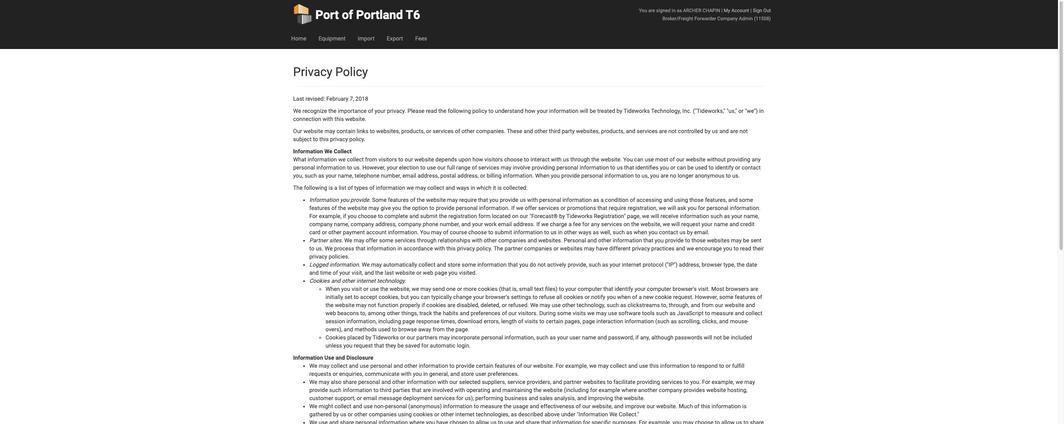 Task type: describe. For each thing, give the bounding box(es) containing it.
as up software
[[621, 302, 627, 309]]

in inside "some features of the website may require that you provide us with personal information as a                             condition of accessing and using those features, and some features of the website may give you the option to provide personal information.                             if we offer services or promotions that require registration, we will ask you for personal information. for example, if you choose to complete                             and submit the registration form located on our "forecast® by tideworks registration" page, we will receive information such as your name, company name, company address, company phone number, and your work email address. if we charge a fee for any services on the website, we will request                             your name and credit card or other payment account information. you may of course choose to submit information to us in other ways as well, such as                             when you contact us by email."
[[558, 229, 563, 236]]

last
[[293, 96, 304, 102]]

analysis,
[[554, 395, 576, 402]]

full
[[447, 164, 455, 171]]

port
[[316, 8, 339, 22]]

home
[[291, 35, 307, 42]]

range
[[456, 164, 471, 171]]

0 vertical spatial websites
[[707, 237, 730, 244]]

or inside our website may contain links to websites, products, or services of other companies. these and other third party websites, products, and services are                         not controlled by us and are not subject to this privacy policy.
[[426, 128, 432, 134]]

where
[[622, 387, 637, 394]]

website, inside cookies and other internet technology. when you visit or use the website, we may send one or more cookies (that is, small text files) to your computer that identify your computer browser's visit.                                     most browsers are initially set to accept cookies, but you can typically change your browser's settings to refuse all cookies or notify you when of a new                                     cookie request. however, some features of the website may not function properly if cookies are disabled, deleted, or refused. we may use other technology,                                     such as clickstreams to, through, and from our website and web beacons to, among other things, track the habits and preferences of our visitors.  during                                     some visits we may use software tools such as javascript to measure and collect session information, including page response times, download errors,                                     length of visits to certain pages, page interaction information (such as scrolling, clicks, and mouse- overs), and methods used to browse away from the page. cookies placed by tideworks or our partners may incorporate personal information, such as your user name and password, if any, although passwords will                                     not be included unless you request that they be saved for automatic login.
[[390, 286, 411, 292]]

partners
[[417, 335, 438, 341]]

when inside cookies and other internet technology. when you visit or use the website, we may send one or more cookies (that is, small text files) to your computer that identify your computer browser's visit.                                     most browsers are initially set to accept cookies, but you can typically change your browser's settings to refuse all cookies or notify you when of a new                                     cookie request. however, some features of the website may not function properly if cookies are disabled, deleted, or refused. we may use other technology,                                     such as clickstreams to, through, and from our website and web beacons to, among other things, track the habits and preferences of our visitors.  during                                     some visits we may use software tools such as javascript to measure and collect session information, including page response times, download errors,                                     length of visits to certain pages, page interaction information (such as scrolling, clicks, and mouse- overs), and methods used to browse away from the page. cookies placed by tideworks or our partners may incorporate personal information, such as your user name and password, if any, although passwords will                                     not be included unless you request that they be saved for automatic login.
[[617, 294, 631, 301]]

1 vertical spatial us.
[[733, 173, 740, 179]]

your left election
[[387, 164, 398, 171]]

1 horizontal spatial on
[[624, 221, 630, 228]]

you inside we may collect and use personal and other information to provide certain features of our website. for example, we may collect and use this information to                             respond to or fulfill requests or enquiries, communicate with you in general, and store user preferences. we may also share personal and other information with our selected suppliers, service providers, and partner websites to facilitate providing services to                             you. for example, we may provide such information to third parties that are involved with operating and maintaining the website (including for example                             where another company provides website hosting, customer support, or email message deployment services for us), performing business and sales analysis,                             and improving the website. we might collect and use non-personal (anonymous) information to measure the usage and effectiveness of our website, and improve our website. much of                             this information is gathered by us or other companies using cookies or other internet technologies, as described above under "information we collect."
[[413, 371, 422, 378]]

our up '"information'
[[583, 403, 591, 410]]

communicate
[[365, 371, 400, 378]]

will inside cookies and other internet technology. when you visit or use the website, we may send one or more cookies (that is, small text files) to your computer that identify your computer browser's visit.                                     most browsers are initially set to accept cookies, but you can typically change your browser's settings to refuse all cookies or notify you when of a new                                     cookie request. however, some features of the website may not function properly if cookies are disabled, deleted, or refused. we may use other technology,                                     such as clickstreams to, through, and from our website and web beacons to, among other things, track the habits and preferences of our visitors.  during                                     some visits we may use software tools such as javascript to measure and collect session information, including page response times, download errors,                                     length of visits to certain pages, page interaction information (such as scrolling, clicks, and mouse- overs), and methods used to browse away from the page. cookies placed by tideworks or our partners may incorporate personal information, such as your user name and password, if any, although passwords will                                     not be included unless you request that they be saved for automatic login.
[[704, 335, 713, 341]]

any inside the information we collect what information we collect from visitors to our website depends upon how visitors choose to interact with us through the website. you can use most                         of our website without providing any personal information to us. however, your election to use our full range of services may involve providing                         personal information to us that identifies you or can be used to identify or contact you, such as your name, telephone number, email address, postal                         address, or billing information. when you provide personal information to us, you are no longer anonymous to us.
[[752, 156, 761, 163]]

technology,
[[651, 108, 681, 114]]

0 vertical spatial information,
[[347, 318, 377, 325]]

my account link
[[724, 8, 750, 13]]

some down most
[[720, 294, 734, 301]]

for right the fee
[[583, 221, 590, 228]]

use left the non-
[[364, 403, 373, 410]]

website left hosting,
[[707, 387, 726, 394]]

policy
[[473, 108, 487, 114]]

that up notify at the bottom
[[604, 286, 614, 292]]

policy. inside our website may contain links to websites, products, or services of other companies. these and other third party websites, products, and services are                         not controlled by us and are not subject to this privacy policy.
[[350, 136, 366, 143]]

2 visitors from the left
[[485, 156, 503, 163]]

provide up selected
[[456, 363, 475, 369]]

we up process
[[344, 237, 352, 244]]

your up credit
[[732, 213, 743, 220]]

password,
[[609, 335, 634, 341]]

process
[[334, 245, 354, 252]]

are down technology,
[[659, 128, 667, 134]]

message
[[379, 395, 402, 402]]

facilitate
[[614, 379, 636, 386]]

personal up registration
[[456, 205, 478, 211]]

may up registration
[[447, 197, 458, 203]]

among
[[368, 310, 386, 317]]

our up involved
[[450, 379, 458, 386]]

companies inside we may collect and use personal and other information to provide certain features of our website. for example, we may collect and use this information to                             respond to or fulfill requests or enquiries, communicate with you in general, and store user preferences. we may also share personal and other information with our selected suppliers, service providers, and partner websites to facilitate providing services to                             you. for example, we may provide such information to third parties that are involved with operating and maintaining the website (including for example                             where another company provides website hosting, customer support, or email message deployment services for us), performing business and sales analysis,                             and improving the website. we might collect and use non-personal (anonymous) information to measure the usage and effectiveness of our website, and improve our website. much of                             this information is gathered by us or other companies using cookies or other internet technologies, as described above under "information we collect."
[[369, 412, 397, 418]]

operating
[[467, 387, 491, 394]]

0 horizontal spatial providing
[[532, 164, 555, 171]]

of down visitors.
[[518, 318, 524, 325]]

for left us), in the bottom left of the page
[[456, 395, 464, 402]]

address, inside we may automatically collect and store some information that you do not actively provide, such as your internet protocol ("ip")                             address, browser type, the date and time of your visit, and the last website or web page you visited.
[[679, 262, 701, 268]]

this inside we may offer some services through relationships with other companies and websites. personal and other information that you provide                             to those websites may be sent to us. we process that information in accordance with this privacy policy. the partner companies or websites may have different                             privacy practices and we encourage you to read their privacy policies.
[[447, 245, 456, 252]]

1 horizontal spatial choose
[[469, 229, 487, 236]]

respond
[[698, 363, 718, 369]]

1 vertical spatial cookies
[[326, 335, 346, 341]]

1 vertical spatial require
[[609, 205, 627, 211]]

port of portland t6 link
[[293, 0, 420, 28]]

charge
[[550, 221, 567, 228]]

that inside the information we collect what information we collect from visitors to our website depends upon how visitors choose to interact with us through the website. you can use most                         of our website without providing any personal information to us. however, your election to use our full range of services may involve providing                         personal information to us that identifies you or can be used to identify or contact you, such as your name, telephone number, email address, postal                         address, or billing information. when you provide personal information to us, you are no longer anonymous to us.
[[624, 164, 634, 171]]

when inside the information we collect what information we collect from visitors to our website depends upon how visitors choose to interact with us through the website. you can use most                         of our website without providing any personal information to us. however, your election to use our full range of services may involve providing                         personal information to us that identifies you or can be used to identify or contact you, such as your name, telephone number, email address, postal                         address, or billing information. when you provide personal information to us, you are no longer anonymous to us.
[[535, 173, 550, 179]]

change
[[453, 294, 472, 301]]

information inside we may automatically collect and store some information that you do not actively provide, such as your internet protocol ("ip")                             address, browser type, the date and time of your visit, and the last website or web page you visited.
[[478, 262, 507, 268]]

0 horizontal spatial on
[[512, 213, 519, 220]]

address, left postal
[[418, 173, 439, 179]]

of right port on the top left of the page
[[342, 8, 353, 22]]

information inside we recognize the importance of your privacy. please read the following policy to understand how your information will be treated by tideworks technology,                         inc.  ("tideworks," "us," or "we") in connection with this website.
[[550, 108, 579, 114]]

list
[[339, 185, 346, 191]]

our up longer
[[677, 156, 685, 163]]

1 horizontal spatial if
[[422, 302, 425, 309]]

company down complete
[[398, 221, 421, 228]]

services up "forecast®
[[538, 205, 559, 211]]

"forecast®
[[530, 213, 558, 220]]

other up sites.
[[329, 229, 342, 236]]

election
[[399, 164, 419, 171]]

2 horizontal spatial page
[[583, 318, 595, 325]]

we down receive
[[663, 221, 670, 228]]

of up length
[[502, 310, 507, 317]]

disabled,
[[457, 302, 479, 309]]

us inside our website may contain links to websites, products, or services of other companies. these and other third party websites, products, and services are                         not controlled by us and are not subject to this privacy policy.
[[712, 128, 718, 134]]

us,
[[642, 173, 649, 179]]

of inside we recognize the importance of your privacy. please read the following policy to understand how your information will be treated by tideworks technology,                         inc.  ("tideworks," "us," or "we") in connection with this website.
[[368, 108, 373, 114]]

more
[[464, 286, 477, 292]]

website down "browsers"
[[725, 302, 745, 309]]

(including
[[564, 387, 589, 394]]

customer
[[309, 395, 333, 402]]

we up improving on the bottom of the page
[[590, 363, 597, 369]]

other left companies.
[[462, 128, 475, 134]]

1 visitors from the left
[[379, 156, 397, 163]]

you are signed in as archer chapin | my account | sign out broker/freight forwarder company admin (11508)
[[639, 8, 771, 21]]

2 vertical spatial example,
[[712, 379, 735, 386]]

number, inside the information we collect what information we collect from visitors to our website depends upon how visitors choose to interact with us through the website. you can use most                         of our website without providing any personal information to us. however, your election to use our full range of services may involve providing                         personal information to us that identifies you or can be used to identify or contact you, such as your name, telephone number, email address, postal                         address, or billing information. when you provide personal information to us, you are no longer anonymous to us.
[[381, 173, 401, 179]]

our down most
[[715, 302, 724, 309]]

provide down the collected:
[[500, 197, 519, 203]]

automatic
[[430, 343, 456, 349]]

us. inside we may offer some services through relationships with other companies and websites. personal and other information that you provide                             to those websites may be sent to us. we process that information in accordance with this privacy policy. the partner companies or websites may have different                             privacy practices and we encourage you to read their privacy policies.
[[316, 245, 323, 252]]

0 vertical spatial companies
[[499, 237, 526, 244]]

our up saved
[[407, 335, 415, 341]]

1 horizontal spatial submit
[[495, 229, 512, 236]]

involve
[[513, 164, 531, 171]]

that up registration"
[[598, 205, 608, 211]]

0 vertical spatial if
[[511, 205, 515, 211]]

any,
[[641, 335, 650, 341]]

we inside the information we collect what information we collect from visitors to our website depends upon how visitors choose to interact with us through the website. you can use most                         of our website without providing any personal information to us. however, your election to use our full range of services may involve providing                         personal information to us that identifies you or can be used to identify or contact you, such as your name, telephone number, email address, postal                         address, or billing information. when you provide personal information to us, you are no longer anonymous to us.
[[338, 156, 346, 163]]

will left receive
[[651, 213, 659, 220]]

initially
[[326, 294, 343, 301]]

under
[[561, 412, 576, 418]]

personal up communicate
[[370, 363, 392, 369]]

some inside "some features of the website may require that you provide us with personal information as a                             condition of accessing and using those features, and some features of the website may give you the option to provide personal information.                             if we offer services or promotions that require registration, we will ask you for personal information. for example, if you choose to complete                             and submit the registration form located on our "forecast® by tideworks registration" page, we will receive information such as your name, company name, company address, company phone number, and your work email address. if we charge a fee for any services on the website, we will request                             your name and credit card or other payment account information. you may of course choose to submit information to us in other ways as well, such as                             when you contact us by email."
[[739, 197, 754, 203]]

interaction
[[597, 318, 624, 325]]

"we")
[[745, 108, 758, 114]]

to inside we recognize the importance of your privacy. please read the following policy to understand how your information will be treated by tideworks technology,                         inc.  ("tideworks," "us," or "we") in connection with this website.
[[489, 108, 494, 114]]

email inside we may collect and use personal and other information to provide certain features of our website. for example, we may collect and use this information to                             respond to or fulfill requests or enquiries, communicate with you in general, and store user preferences. we may also share personal and other information with our selected suppliers, service providers, and partner websites to facilitate providing services to                             you. for example, we may provide such information to third parties that are involved with operating and maintaining the website (including for example                             where another company provides website hosting, customer support, or email message deployment services for us), performing business and sales analysis,                             and improving the website. we might collect and use non-personal (anonymous) information to measure the usage and effectiveness of our website, and improve our website. much of                             this information is gathered by us or other companies using cookies or other internet technologies, as described above under "information we collect."
[[363, 395, 377, 402]]

third inside we may collect and use personal and other information to provide certain features of our website. for example, we may collect and use this information to                             respond to or fulfill requests or enquiries, communicate with you in general, and store user preferences. we may also share personal and other information with our selected suppliers, service providers, and partner websites to facilitate providing services to                             you. for example, we may provide such information to third parties that are involved with operating and maintaining the website (including for example                             where another company provides website hosting, customer support, or email message deployment services for us), performing business and sales analysis,                             and improving the website. we might collect and use non-personal (anonymous) information to measure the usage and effectiveness of our website, and improve our website. much of                             this information is gathered by us or other companies using cookies or other internet technologies, as described above under "information we collect."
[[380, 387, 392, 394]]

you,
[[293, 173, 303, 179]]

encourage
[[696, 245, 722, 252]]

last revised: february 7, 2018
[[293, 96, 368, 102]]

may up hosting,
[[745, 379, 755, 386]]

not down the "we")
[[740, 128, 748, 134]]

any inside "some features of the website may require that you provide us with personal information as a                             condition of accessing and using those features, and some features of the website may give you the option to provide personal information.                             if we offer services or promotions that require registration, we will ask you for personal information. for example, if you choose to complete                             and submit the registration form located on our "forecast® by tideworks registration" page, we will receive information such as your name, company name, company address, company phone number, and your work email address. if we charge a fee for any services on the website, we will request                             your name and credit card or other payment account information. you may of course choose to submit information to us in other ways as well, such as                             when you contact us by email."
[[591, 221, 600, 228]]

refuse
[[539, 294, 555, 301]]

provide inside we may offer some services through relationships with other companies and websites. personal and other information that you provide                             to those websites may be sent to us. we process that information in accordance with this privacy policy. the partner companies or websites may have different                             privacy practices and we encourage you to read their privacy policies.
[[665, 237, 684, 244]]

performing
[[476, 395, 503, 402]]

cookies right all
[[564, 294, 583, 301]]

information. down policies.
[[330, 262, 361, 268]]

collect."
[[619, 412, 639, 418]]

used inside cookies and other internet technology. when you visit or use the website, we may send one or more cookies (that is, small text files) to your computer that identify your computer browser's visit.                                     most browsers are initially set to accept cookies, but you can typically change your browser's settings to refuse all cookies or notify you when of a new                                     cookie request. however, some features of the website may not function properly if cookies are disabled, deleted, or refused. we may use other technology,                                     such as clickstreams to, through, and from our website and web beacons to, among other things, track the habits and preferences of our visitors.  during                                     some visits we may use software tools such as javascript to measure and collect session information, including page response times, download errors,                                     length of visits to certain pages, page interaction information (such as scrolling, clicks, and mouse- overs), and methods used to browse away from the page. cookies placed by tideworks or our partners may incorporate personal information, such as your user name and password, if any, although passwords will                                     not be included unless you request that they be saved for automatic login.
[[378, 326, 391, 333]]

we down partner sites.
[[325, 245, 333, 252]]

2 websites, from the left
[[576, 128, 600, 134]]

from inside the information we collect what information we collect from visitors to our website depends upon how visitors choose to interact with us through the website. you can use most                         of our website without providing any personal information to us. however, your election to use our full range of services may involve providing                         personal information to us that identifies you or can be used to identify or contact you, such as your name, telephone number, email address, postal                         address, or billing information. when you provide personal information to us, you are no longer anonymous to us.
[[365, 156, 377, 163]]

that up practices
[[644, 237, 654, 244]]

february
[[326, 96, 349, 102]]

company inside we may collect and use personal and other information to provide certain features of our website. for example, we may collect and use this information to                             respond to or fulfill requests or enquiries, communicate with you in general, and store user preferences. we may also share personal and other information with our selected suppliers, service providers, and partner websites to facilitate providing services to                             you. for example, we may provide such information to third parties that are involved with operating and maintaining the website (including for example                             where another company provides website hosting, customer support, or email message deployment services for us), performing business and sales analysis,                             and improving the website. we might collect and use non-personal (anonymous) information to measure the usage and effectiveness of our website, and improve our website. much of                             this information is gathered by us or other companies using cookies or other internet technologies, as described above under "information we collect."
[[659, 387, 682, 394]]

third inside our website may contain links to websites, products, or services of other companies. these and other third party websites, products, and services are                         not controlled by us and are not subject to this privacy policy.
[[549, 128, 561, 134]]

involved
[[432, 387, 453, 394]]

privacy up logged
[[309, 254, 327, 260]]

measure inside cookies and other internet technology. when you visit or use the website, we may send one or more cookies (that is, small text files) to your computer that identify your computer browser's visit.                                     most browsers are initially set to accept cookies, but you can typically change your browser's settings to refuse all cookies or notify you when of a new                                     cookie request. however, some features of the website may not function properly if cookies are disabled, deleted, or refused. we may use other technology,                                     such as clickstreams to, through, and from our website and web beacons to, among other things, track the habits and preferences of our visitors.  during                                     some visits we may use software tools such as javascript to measure and collect session information, including page response times, download errors,                                     length of visits to certain pages, page interaction information (such as scrolling, clicks, and mouse- overs), and methods used to browse away from the page. cookies placed by tideworks or our partners may incorporate personal information, such as your user name and password, if any, although passwords will                                     not be included unless you request that they be saved for automatic login.
[[712, 310, 734, 317]]

website down provide.
[[348, 205, 367, 211]]

1 horizontal spatial for
[[556, 363, 564, 369]]

may inside the information we collect what information we collect from visitors to our website depends upon how visitors choose to interact with us through the website. you can use most                         of our website without providing any personal information to us. however, your election to use our full range of services may involve providing                         personal information to us that identifies you or can be used to identify or contact you, such as your name, telephone number, email address, postal                         address, or billing information. when you provide personal information to us, you are no longer anonymous to us.
[[501, 164, 512, 171]]

by left email. at bottom right
[[687, 229, 693, 236]]

us up websites.
[[551, 229, 557, 236]]

website up the option
[[426, 197, 446, 203]]

1 vertical spatial browser's
[[486, 294, 510, 301]]

set
[[345, 294, 353, 301]]

company
[[718, 16, 738, 21]]

fees button
[[409, 28, 433, 49]]

automatically
[[383, 262, 417, 268]]

sent
[[751, 237, 762, 244]]

of right much
[[695, 403, 700, 410]]

1 horizontal spatial us.
[[354, 164, 361, 171]]

other up parties at the bottom left
[[392, 379, 406, 386]]

information for information use and disclosure
[[293, 355, 323, 361]]

0 vertical spatial ways
[[457, 185, 469, 191]]

0 vertical spatial to,
[[662, 302, 668, 309]]

1 horizontal spatial is
[[498, 185, 502, 191]]

internet inside cookies and other internet technology. when you visit or use the website, we may send one or more cookies (that is, small text files) to your computer that identify your computer browser's visit.                                     most browsers are initially set to accept cookies, but you can typically change your browser's settings to refuse all cookies or notify you when of a new                                     cookie request. however, some features of the website may not function properly if cookies are disabled, deleted, or refused. we may use other technology,                                     such as clickstreams to, through, and from our website and web beacons to, among other things, track the habits and preferences of our visitors.  during                                     some visits we may use software tools such as javascript to measure and collect session information, including page response times, download errors,                                     length of visits to certain pages, page interaction information (such as scrolling, clicks, and mouse- overs), and methods used to browse away from the page. cookies placed by tideworks or our partners may incorporate personal information, such as your user name and password, if any, although passwords will                                     not be included unless you request that they be saved for automatic login.
[[357, 278, 376, 284]]

such inside the information we collect what information we collect from visitors to our website depends upon how visitors choose to interact with us through the website. you can use most                         of our website without providing any personal information to us. however, your election to use our full range of services may involve providing                         personal information to us that identifies you or can be used to identify or contact you, such as your name, telephone number, email address, postal                         address, or billing information. when you provide personal information to us, you are no longer anonymous to us.
[[305, 173, 317, 179]]

phone
[[423, 221, 439, 228]]

your up 'information you provide.' on the left of the page
[[326, 173, 337, 179]]

may down payment on the left
[[354, 237, 365, 244]]

2 computer from the left
[[647, 286, 672, 292]]

1 vertical spatial information,
[[505, 335, 535, 341]]

with inside "some features of the website may require that you provide us with personal information as a                             condition of accessing and using those features, and some features of the website may give you the option to provide personal information.                             if we offer services or promotions that require registration, we will ask you for personal information. for example, if you choose to complete                             and submit the registration form located on our "forecast® by tideworks registration" page, we will receive information such as your name, company name, company address, company phone number, and your work email address. if we charge a fee for any services on the website, we will request                             your name and credit card or other payment account information. you may of course choose to submit information to us in other ways as well, such as                             when you contact us by email."
[[527, 197, 538, 203]]

which
[[477, 185, 492, 191]]

are inside we may collect and use personal and other information to provide certain features of our website. for example, we may collect and use this information to                             respond to or fulfill requests or enquiries, communicate with you in general, and store user preferences. we may also share personal and other information with our selected suppliers, service providers, and partner websites to facilitate providing services to                             you. for example, we may provide such information to third parties that are involved with operating and maintaining the website (including for example                             where another company provides website hosting, customer support, or email message deployment services for us), performing business and sales analysis,                             and improving the website. we might collect and use non-personal (anonymous) information to measure the usage and effectiveness of our website, and improve our website. much of                             this information is gathered by us or other companies using cookies or other internet technologies, as described above under "information we collect."
[[423, 387, 431, 394]]

as inside the information we collect what information we collect from visitors to our website depends upon how visitors choose to interact with us through the website. you can use most                         of our website without providing any personal information to us. however, your election to use our full range of services may involve providing                         personal information to us that identifies you or can be used to identify or contact you, such as your name, telephone number, email address, postal                         address, or billing information. when you provide personal information to us, you are no longer anonymous to us.
[[318, 173, 324, 179]]

a left the condition
[[601, 197, 604, 203]]

1 vertical spatial name,
[[744, 213, 759, 220]]

of down analysis,
[[576, 403, 581, 410]]

may down credit
[[731, 237, 742, 244]]

using inside "some features of the website may require that you provide us with personal information as a                             condition of accessing and using those features, and some features of the website may give you the option to provide personal information.                             if we offer services or promotions that require registration, we will ask you for personal information. for example, if you choose to complete                             and submit the registration form located on our "forecast® by tideworks registration" page, we will receive information such as your name, company name, company address, company phone number, and your work email address. if we charge a fee for any services on the website, we will request                             your name and credit card or other payment account information. you may of course choose to submit information to us in other ways as well, such as                             when you contact us by email."
[[675, 197, 688, 203]]

provide inside the information we collect what information we collect from visitors to our website depends upon how visitors choose to interact with us through the website. you can use most                         of our website without providing any personal information to us. however, your election to use our full range of services may involve providing                         personal information to us that identifies you or can be used to identify or contact you, such as your name, telephone number, email address, postal                         address, or billing information. when you provide personal information to us, you are no longer anonymous to us.
[[562, 173, 580, 179]]

tideworks inside cookies and other internet technology. when you visit or use the website, we may send one or more cookies (that is, small text files) to your computer that identify your computer browser's visit.                                     most browsers are initially set to accept cookies, but you can typically change your browser's settings to refuse all cookies or notify you when of a new                                     cookie request. however, some features of the website may not function properly if cookies are disabled, deleted, or refused. we may use other technology,                                     such as clickstreams to, through, and from our website and web beacons to, among other things, track the habits and preferences of our visitors.  during                                     some visits we may use software tools such as javascript to measure and collect session information, including page response times, download errors,                                     length of visits to certain pages, page interaction information (such as scrolling, clicks, and mouse- overs), and methods used to browse away from the page. cookies placed by tideworks or our partners may incorporate personal information, such as your user name and password, if any, although passwords will                                     not be included unless you request that they be saved for automatic login.
[[373, 335, 399, 341]]

for down the features,
[[698, 205, 705, 211]]

page inside we may automatically collect and store some information that you do not actively provide, such as your internet protocol ("ip")                             address, browser type, the date and time of your visit, and the last website or web page you visited.
[[435, 270, 447, 276]]

2 products, from the left
[[601, 128, 625, 134]]

longer
[[678, 173, 694, 179]]

cookies inside we may collect and use personal and other information to provide certain features of our website. for example, we may collect and use this information to                             respond to or fulfill requests or enquiries, communicate with you in general, and store user preferences. we may also share personal and other information with our selected suppliers, service providers, and partner websites to facilitate providing services to                             you. for example, we may provide such information to third parties that are involved with operating and maintaining the website (including for example                             where another company provides website hosting, customer support, or email message deployment services for us), performing business and sales analysis,                             and improving the website. we might collect and use non-personal (anonymous) information to measure the usage and effectiveness of our website, and improve our website. much of                             this information is gathered by us or other companies using cookies or other internet technologies, as described above under "information we collect."
[[413, 412, 433, 418]]

you inside the information we collect what information we collect from visitors to our website depends upon how visitors choose to interact with us through the website. you can use most                         of our website without providing any personal information to us. however, your election to use our full range of services may involve providing                         personal information to us that identifies you or can be used to identify or contact you, such as your name, telephone number, email address, postal                         address, or billing information. when you provide personal information to us, you are no longer anonymous to us.
[[624, 156, 633, 163]]

us right interact
[[563, 156, 569, 163]]

1 vertical spatial following
[[304, 185, 327, 191]]

website, inside "some features of the website may require that you provide us with personal information as a                             condition of accessing and using those features, and some features of the website may give you the option to provide personal information.                             if we offer services or promotions that require registration, we will ask you for personal information. for example, if you choose to complete                             and submit the registration form located on our "forecast® by tideworks registration" page, we will receive information such as your name, company name, company address, company phone number, and your work email address. if we charge a fee for any services on the website, we will request                             your name and credit card or other payment account information. you may of course choose to submit information to us in other ways as well, such as                             when you contact us by email."
[[641, 221, 662, 228]]

t6
[[406, 8, 420, 22]]

for inside cookies and other internet technology. when you visit or use the website, we may send one or more cookies (that is, small text files) to your computer that identify your computer browser's visit.                                     most browsers are initially set to accept cookies, but you can typically change your browser's settings to refuse all cookies or notify you when of a new                                     cookie request. however, some features of the website may not function properly if cookies are disabled, deleted, or refused. we may use other technology,                                     such as clickstreams to, through, and from our website and web beacons to, among other things, track the habits and preferences of our visitors.  during                                     some visits we may use software tools such as javascript to measure and collect session information, including page response times, download errors,                                     length of visits to certain pages, page interaction information (such as scrolling, clicks, and mouse- overs), and methods used to browse away from the page. cookies placed by tideworks or our partners may incorporate personal information, such as your user name and password, if any, although passwords will                                     not be included unless you request that they be saved for automatic login.
[[422, 343, 429, 349]]

1 vertical spatial to,
[[360, 310, 367, 317]]

0 vertical spatial providing
[[727, 156, 751, 163]]

of down 'information you provide.' on the left of the page
[[332, 205, 337, 211]]

using inside we may collect and use personal and other information to provide certain features of our website. for example, we may collect and use this information to                             respond to or fulfill requests or enquiries, communicate with you in general, and store user preferences. we may also share personal and other information with our selected suppliers, service providers, and partner websites to facilitate providing services to                             you. for example, we may provide such information to third parties that are involved with operating and maintaining the website (including for example                             where another company provides website hosting, customer support, or email message deployment services for us), performing business and sales analysis,                             and improving the website. we might collect and use non-personal (anonymous) information to measure the usage and effectiveness of our website, and improve our website. much of                             this information is gathered by us or other companies using cookies or other internet technologies, as described above under "information we collect."
[[398, 412, 412, 418]]

may up interaction
[[596, 310, 607, 317]]

provide up customer
[[309, 387, 328, 394]]

a left list at left top
[[334, 185, 338, 191]]

such right "well,"
[[613, 229, 625, 236]]

providing inside we may collect and use personal and other information to provide certain features of our website. for example, we may collect and use this information to                             respond to or fulfill requests or enquiries, communicate with you in general, and store user preferences. we may also share personal and other information with our selected suppliers, service providers, and partner websites to facilitate providing services to                             you. for example, we may provide such information to third parties that are involved with operating and maintaining the website (including for example                             where another company provides website hosting, customer support, or email message deployment services for us), performing business and sales analysis,                             and improving the website. we might collect and use non-personal (anonymous) information to measure the usage and effectiveness of our website, and improve our website. much of                             this information is gathered by us or other companies using cookies or other internet technologies, as described above under "information we collect."
[[637, 379, 660, 386]]

1 horizontal spatial example,
[[566, 363, 588, 369]]

or inside we may automatically collect and store some information that you do not actively provide, such as your internet protocol ("ip")                             address, browser type, the date and time of your visit, and the last website or web page you visited.
[[416, 270, 422, 276]]

form
[[479, 213, 491, 220]]

your down more at bottom
[[473, 294, 484, 301]]

may down requests
[[319, 379, 330, 386]]

example, inside "some features of the website may require that you provide us with personal information as a                             condition of accessing and using those features, and some features of the website may give you the option to provide personal information.                             if we offer services or promotions that require registration, we will ask you for personal information. for example, if you choose to complete                             and submit the registration form located on our "forecast® by tideworks registration" page, we will receive information such as your name, company name, company address, company phone number, and your work email address. if we charge a fee for any services on the website, we will request                             your name and credit card or other payment account information. you may of course choose to submit information to us in other ways as well, such as                             when you contact us by email."
[[319, 213, 342, 220]]

hosting,
[[728, 387, 748, 394]]

one
[[446, 286, 456, 292]]

may down refuse
[[540, 302, 551, 309]]

how for understand
[[525, 108, 536, 114]]

software
[[619, 310, 641, 317]]

we may offer some services through relationships with other companies and websites. personal and other information that you provide                             to those websites may be sent to us. we process that information in accordance with this privacy policy. the partner companies or websites may have different                             privacy practices and we encourage you to read their privacy policies.
[[309, 237, 764, 260]]

partner inside we may offer some services through relationships with other companies and websites. personal and other information that you provide                             to those websites may be sent to us. we process that information in accordance with this privacy policy. the partner companies or websites may have different                             privacy practices and we encourage you to read their privacy policies.
[[505, 245, 523, 252]]

cookies down typically
[[427, 302, 446, 309]]

privacy up protocol
[[632, 245, 650, 252]]

services inside the information we collect what information we collect from visitors to our website depends upon how visitors choose to interact with us through the website. you can use most                         of our website without providing any personal information to us. however, your election to use our full range of services may involve providing                         personal information to us that identifies you or can be used to identify or contact you, such as your name, telephone number, email address, postal                         address, or billing information. when you provide personal information to us, you are no longer anonymous to us.
[[479, 164, 500, 171]]

is,
[[512, 286, 518, 292]]

features down 'information you provide.' on the left of the page
[[309, 205, 330, 211]]

0 vertical spatial cookies
[[309, 278, 330, 284]]

requests
[[309, 371, 331, 378]]

can inside cookies and other internet technology. when you visit or use the website, we may send one or more cookies (that is, small text files) to your computer that identify your computer browser's visit.                                     most browsers are initially set to accept cookies, but you can typically change your browser's settings to refuse all cookies or notify you when of a new                                     cookie request. however, some features of the website may not function properly if cookies are disabled, deleted, or refused. we may use other technology,                                     such as clickstreams to, through, and from our website and web beacons to, among other things, track the habits and preferences of our visitors.  during                                     some visits we may use software tools such as javascript to measure and collect session information, including page response times, download errors,                                     length of visits to certain pages, page interaction information (such as scrolling, clicks, and mouse- overs), and methods used to browse away from the page. cookies placed by tideworks or our partners may incorporate personal information, such as your user name and password, if any, although passwords will                                     not be included unless you request that they be saved for automatic login.
[[421, 294, 430, 301]]

may down some
[[369, 205, 379, 211]]

will up receive
[[668, 205, 676, 211]]

import
[[358, 35, 375, 42]]

us),
[[465, 395, 474, 402]]

website up sales
[[543, 387, 563, 394]]

contain
[[337, 128, 356, 134]]

company up card
[[309, 221, 333, 228]]

through inside we may offer some services through relationships with other companies and websites. personal and other information that you provide                             to those websites may be sent to us. we process that information in accordance with this privacy policy. the partner companies or websites may have different                             privacy practices and we encourage you to read their privacy policies.
[[417, 237, 437, 244]]

the inside the information we collect what information we collect from visitors to our website depends upon how visitors choose to interact with us through the website. you can use most                         of our website without providing any personal information to us. however, your election to use our full range of services may involve providing                         personal information to us that identifies you or can be used to identify or contact you, such as your name, telephone number, email address, postal                         address, or billing information. when you provide personal information to us, you are no longer anonymous to us.
[[592, 156, 600, 163]]

may up example at the bottom right of page
[[598, 363, 609, 369]]

"information
[[577, 412, 608, 418]]

us left the identifies in the top of the page
[[617, 164, 623, 171]]

our up election
[[405, 156, 413, 163]]

web inside we may automatically collect and store some information that you do not actively provide, such as your internet protocol ("ip")                             address, browser type, the date and time of your visit, and the last website or web page you visited.
[[423, 270, 433, 276]]

selected
[[459, 379, 481, 386]]

of up clickstreams
[[632, 294, 638, 301]]

website up longer
[[686, 156, 706, 163]]

personal down the features,
[[707, 205, 729, 211]]

1 vertical spatial companies
[[524, 245, 552, 252]]

relationships
[[438, 237, 471, 244]]

equipment button
[[313, 28, 352, 49]]

business
[[505, 395, 527, 402]]

request inside cookies and other internet technology. when you visit or use the website, we may send one or more cookies (that is, small text files) to your computer that identify your computer browser's visit.                                     most browsers are initially set to accept cookies, but you can typically change your browser's settings to refuse all cookies or notify you when of a new                                     cookie request. however, some features of the website may not function properly if cookies are disabled, deleted, or refused. we may use other technology,                                     such as clickstreams to, through, and from our website and web beacons to, among other things, track the habits and preferences of our visitors.  during                                     some visits we may use software tools such as javascript to measure and collect session information, including page response times, download errors,                                     length of visits to certain pages, page interaction information (such as scrolling, clicks, and mouse- overs), and methods used to browse away from the page. cookies placed by tideworks or our partners may incorporate personal information, such as your user name and password, if any, although passwords will                                     not be included unless you request that they be saved for automatic login.
[[354, 343, 373, 349]]

be right they
[[398, 343, 404, 349]]

are right "browsers"
[[751, 286, 759, 292]]

when inside cookies and other internet technology. when you visit or use the website, we may send one or more cookies (that is, small text files) to your computer that identify your computer browser's visit.                                     most browsers are initially set to accept cookies, but you can typically change your browser's settings to refuse all cookies or notify you when of a new                                     cookie request. however, some features of the website may not function properly if cookies are disabled, deleted, or refused. we may use other technology,                                     such as clickstreams to, through, and from our website and web beacons to, among other things, track the habits and preferences of our visitors.  during                                     some visits we may use software tools such as javascript to measure and collect session information, including page response times, download errors,                                     length of visits to certain pages, page interaction information (such as scrolling, clicks, and mouse- overs), and methods used to browse away from the page. cookies placed by tideworks or our partners may incorporate personal information, such as your user name and password, if any, although passwords will                                     not be included unless you request that they be saved for automatic login.
[[326, 286, 340, 292]]

practices
[[652, 245, 675, 252]]

files)
[[545, 286, 558, 292]]

certain inside we may collect and use personal and other information to provide certain features of our website. for example, we may collect and use this information to                             respond to or fulfill requests or enquiries, communicate with you in general, and store user preferences. we may also share personal and other information with our selected suppliers, service providers, and partner websites to facilitate providing services to                             you. for example, we may provide such information to third parties that are involved with operating and maintaining the website (including for example                             where another company provides website hosting, customer support, or email message deployment services for us), performing business and sales analysis,                             and improving the website. we might collect and use non-personal (anonymous) information to measure the usage and effectiveness of our website, and improve our website. much of                             this information is gathered by us or other companies using cookies or other internet technologies, as described above under "information we collect."
[[476, 363, 494, 369]]

parties
[[393, 387, 410, 394]]

a left the fee
[[569, 221, 572, 228]]

that left they
[[374, 343, 384, 349]]

of right range
[[472, 164, 477, 171]]

personal
[[564, 237, 586, 244]]

during
[[540, 310, 556, 317]]

different
[[610, 245, 631, 252]]

we may collect and use personal and other information to provide certain features of our website. for example, we may collect and use this information to                             respond to or fulfill requests or enquiries, communicate with you in general, and store user preferences. we may also share personal and other information with our selected suppliers, service providers, and partner websites to facilitate providing services to                             you. for example, we may provide such information to third parties that are involved with operating and maintaining the website (including for example                             where another company provides website hosting, customer support, or email message deployment services for us), performing business and sales analysis,                             and improving the website. we might collect and use non-personal (anonymous) information to measure the usage and effectiveness of our website, and improve our website. much of                             this information is gathered by us or other companies using cookies or other internet technologies, as described above under "information we collect."
[[309, 363, 755, 418]]

2 vertical spatial if
[[636, 335, 639, 341]]

website. inside the information we collect what information we collect from visitors to our website depends upon how visitors choose to interact with us through the website. you can use most                         of our website without providing any personal information to us. however, your election to use our full range of services may involve providing                         personal information to us that identifies you or can be used to identify or contact you, such as your name, telephone number, email address, postal                         address, or billing information. when you provide personal information to us, you are no longer anonymous to us.
[[601, 156, 622, 163]]

email.
[[695, 229, 710, 236]]

ways inside "some features of the website may require that you provide us with personal information as a                             condition of accessing and using those features, and some features of the website may give you the option to provide personal information.                             if we offer services or promotions that require registration, we will ask you for personal information. for example, if you choose to complete                             and submit the registration form located on our "forecast® by tideworks registration" page, we will receive information such as your name, company name, company address, company phone number, and your work email address. if we charge a fee for any services on the website, we will request                             your name and credit card or other payment account information. you may of course choose to submit information to us in other ways as well, such as                             when you contact us by email."
[[579, 229, 592, 236]]

services down registration"
[[601, 221, 622, 228]]

methods
[[355, 326, 377, 333]]

0 horizontal spatial choose
[[358, 213, 377, 220]]

improve
[[625, 403, 645, 410]]

0 vertical spatial browser's
[[673, 286, 697, 292]]

no
[[670, 173, 677, 179]]

these
[[507, 128, 522, 134]]

0 vertical spatial submit
[[420, 213, 438, 220]]

of down date
[[757, 294, 763, 301]]

as inside you are signed in as archer chapin | my account | sign out broker/freight forwarder company admin (11508)
[[677, 8, 682, 13]]

information. down complete
[[388, 229, 419, 236]]

0 horizontal spatial page
[[403, 318, 415, 325]]

technologies,
[[476, 412, 510, 418]]

information for information you provide.
[[309, 197, 339, 203]]

time
[[320, 270, 332, 276]]

above
[[545, 412, 560, 418]]

1 horizontal spatial if
[[537, 221, 540, 228]]

other down work
[[484, 237, 497, 244]]

privacy policy
[[293, 65, 368, 79]]

2 vertical spatial for
[[702, 379, 711, 386]]

1 horizontal spatial from
[[433, 326, 445, 333]]

name, inside the information we collect what information we collect from visitors to our website depends upon how visitors choose to interact with us through the website. you can use most                         of our website without providing any personal information to us. however, your election to use our full range of services may involve providing                         personal information to us that identifies you or can be used to identify or contact you, such as your name, telephone number, email address, postal                         address, or billing information. when you provide personal information to us, you are no longer anonymous to us.
[[338, 173, 353, 179]]

be inside we may offer some services through relationships with other companies and websites. personal and other information that you provide                             to those websites may be sent to us. we process that information in accordance with this privacy policy. the partner companies or websites may have different                             privacy practices and we encourage you to read their privacy policies.
[[743, 237, 750, 244]]

our up 'service'
[[524, 363, 532, 369]]

through inside the information we collect what information we collect from visitors to our website depends upon how visitors choose to interact with us through the website. you can use most                         of our website without providing any personal information to us. however, your election to use our full range of services may involve providing                         personal information to us that identifies you or can be used to identify or contact you, such as your name, telephone number, email address, postal                         address, or billing information. when you provide personal information to us, you are no longer anonymous to us.
[[571, 156, 590, 163]]

be left included
[[724, 335, 730, 341]]

page,
[[627, 213, 641, 220]]

identify inside cookies and other internet technology. when you visit or use the website, we may send one or more cookies (that is, small text files) to your computer that identify your computer browser's visit.                                     most browsers are initially set to accept cookies, but you can typically change your browser's settings to refuse all cookies or notify you when of a new                                     cookie request. however, some features of the website may not function properly if cookies are disabled, deleted, or refused. we may use other technology,                                     such as clickstreams to, through, and from our website and web beacons to, among other things, track the habits and preferences of our visitors.  during                                     some visits we may use software tools such as javascript to measure and collect session information, including page response times, download errors,                                     length of visits to certain pages, page interaction information (such as scrolling, clicks, and mouse- overs), and methods used to browse away from the page. cookies placed by tideworks or our partners may incorporate personal information, such as your user name and password, if any, although passwords will                                     not be included unless you request that they be saved for automatic login.
[[615, 286, 634, 292]]

your up our website may contain links to websites, products, or services of other companies. these and other third party websites, products, and services are                         not controlled by us and are not subject to this privacy policy. on the top of page
[[537, 108, 548, 114]]

with right relationships
[[472, 237, 483, 244]]

2 vertical spatial name,
[[334, 221, 349, 228]]

have
[[596, 245, 608, 252]]

will inside we recognize the importance of your privacy. please read the following policy to understand how your information will be treated by tideworks technology,                         inc.  ("tideworks," "us," or "we") in connection with this website.
[[580, 108, 589, 114]]

may inside we may automatically collect and store some information that you do not actively provide, such as your internet protocol ("ip")                             address, browser type, the date and time of your visit, and the last website or web page you visited.
[[371, 262, 382, 268]]

through,
[[669, 302, 690, 309]]

2018
[[356, 96, 368, 102]]



Task type: vqa. For each thing, say whether or not it's contained in the screenshot.
©2023 tideworks
no



Task type: locate. For each thing, give the bounding box(es) containing it.
your down form at the bottom of the page
[[472, 221, 483, 228]]

visit.
[[698, 286, 710, 292]]

example, up hosting,
[[712, 379, 735, 386]]

information for information we collect what information we collect from visitors to our website depends upon how visitors choose to interact with us through the website. you can use most                         of our website without providing any personal information to us. however, your election to use our full range of services may involve providing                         personal information to us that identifies you or can be used to identify or contact you, such as your name, telephone number, email address, postal                         address, or billing information. when you provide personal information to us, you are no longer anonymous to us.
[[293, 148, 323, 155]]

providers,
[[527, 379, 552, 386]]

offer down "account"
[[366, 237, 378, 244]]

2 horizontal spatial email
[[498, 221, 512, 228]]

1 vertical spatial read
[[740, 245, 752, 252]]

technology.
[[377, 278, 406, 284]]

1 horizontal spatial contact
[[742, 164, 761, 171]]

another
[[638, 387, 658, 394]]

be inside we recognize the importance of your privacy. please read the following policy to understand how your information will be treated by tideworks technology,                         inc.  ("tideworks," "us," or "we") in connection with this website.
[[590, 108, 596, 114]]

0 vertical spatial contact
[[742, 164, 761, 171]]

controlled
[[678, 128, 704, 134]]

1 horizontal spatial third
[[549, 128, 561, 134]]

forwarder
[[695, 16, 717, 21]]

1 horizontal spatial number,
[[440, 221, 460, 228]]

0 horizontal spatial through
[[417, 237, 437, 244]]

partner inside we may collect and use personal and other information to provide certain features of our website. for example, we may collect and use this information to                             respond to or fulfill requests or enquiries, communicate with you in general, and store user preferences. we may also share personal and other information with our selected suppliers, service providers, and partner websites to facilitate providing services to                             you. for example, we may provide such information to third parties that are involved with operating and maintaining the website (including for example                             where another company provides website hosting, customer support, or email message deployment services for us), performing business and sales analysis,                             and improving the website. we might collect and use non-personal (anonymous) information to measure the usage and effectiveness of our website, and improve our website. much of                             this information is gathered by us or other companies using cookies or other internet technologies, as described above under "information we collect."
[[564, 379, 582, 386]]

1 vertical spatial when
[[326, 286, 340, 292]]

web up send
[[423, 270, 433, 276]]

0 vertical spatial the
[[293, 185, 303, 191]]

user inside we may collect and use personal and other information to provide certain features of our website. for example, we may collect and use this information to                             respond to or fulfill requests or enquiries, communicate with you in general, and store user preferences. we may also share personal and other information with our selected suppliers, service providers, and partner websites to facilitate providing services to                             you. for example, we may provide such information to third parties that are involved with operating and maintaining the website (including for example                             where another company provides website hosting, customer support, or email message deployment services for us), performing business and sales analysis,                             and improving the website. we might collect and use non-personal (anonymous) information to measure the usage and effectiveness of our website, and improve our website. much of                             this information is gathered by us or other companies using cookies or other internet technologies, as described above under "information we collect."
[[476, 371, 487, 378]]

deployment
[[403, 395, 433, 402]]

0 horizontal spatial how
[[473, 156, 483, 163]]

however, down visit.
[[695, 294, 718, 301]]

if down 'information you provide.' on the left of the page
[[343, 213, 346, 220]]

may up requests
[[319, 363, 330, 369]]

address, up "account"
[[375, 221, 397, 228]]

information inside the information we collect what information we collect from visitors to our website depends upon how visitors choose to interact with us through the website. you can use most                         of our website without providing any personal information to us. however, your election to use our full range of services may involve providing                         personal information to us that identifies you or can be used to identify or contact you, such as your name, telephone number, email address, postal                         address, or billing information. when you provide personal information to us, you are no longer anonymous to us.
[[293, 148, 323, 155]]

2 vertical spatial companies
[[369, 412, 397, 418]]

0 horizontal spatial submit
[[420, 213, 438, 220]]

condition
[[605, 197, 629, 203]]

privacy down relationships
[[457, 245, 475, 252]]

browser
[[702, 262, 722, 268]]

course
[[450, 229, 467, 236]]

0 vertical spatial how
[[525, 108, 536, 114]]

2 horizontal spatial you
[[639, 8, 647, 13]]

read
[[426, 108, 437, 114], [740, 245, 752, 252]]

we down "forecast®
[[542, 221, 549, 228]]

identify inside the information we collect what information we collect from visitors to our website depends upon how visitors choose to interact with us through the website. you can use most                         of our website without providing any personal information to us. however, your election to use our full range of services may involve providing                         personal information to us that identifies you or can be used to identify or contact you, such as your name, telephone number, email address, postal                         address, or billing information. when you provide personal information to us, you are no longer anonymous to us.
[[715, 164, 734, 171]]

revised:
[[306, 96, 325, 102]]

personal inside cookies and other internet technology. when you visit or use the website, we may send one or more cookies (that is, small text files) to your computer that identify your computer browser's visit.                                     most browsers are initially set to accept cookies, but you can typically change your browser's settings to refuse all cookies or notify you when of a new                                     cookie request. however, some features of the website may not function properly if cookies are disabled, deleted, or refused. we may use other technology,                                     such as clickstreams to, through, and from our website and web beacons to, among other things, track the habits and preferences of our visitors.  during                                     some visits we may use software tools such as javascript to measure and collect session information, including page response times, download errors,                                     length of visits to certain pages, page interaction information (such as scrolling, clicks, and mouse- overs), and methods used to browse away from the page. cookies placed by tideworks or our partners may incorporate personal information, such as your user name and password, if any, although passwords will                                     not be included unless you request that they be saved for automatic login.
[[481, 335, 503, 341]]

equipment
[[319, 35, 346, 42]]

1 vertical spatial visits
[[525, 318, 538, 325]]

company up much
[[659, 387, 682, 394]]

internet inside we may automatically collect and store some information that you do not actively provide, such as your internet protocol ("ip")                             address, browser type, the date and time of your visit, and the last website or web page you visited.
[[622, 262, 642, 268]]

1 vertical spatial through
[[417, 237, 437, 244]]

with up "forecast®
[[527, 197, 538, 203]]

request up email. at bottom right
[[682, 221, 701, 228]]

we down requests
[[309, 379, 317, 386]]

we up visit,
[[362, 262, 370, 268]]

0 horizontal spatial store
[[448, 262, 461, 268]]

require down the condition
[[609, 205, 627, 211]]

some
[[372, 197, 387, 203]]

send
[[433, 286, 445, 292]]

by inside we may collect and use personal and other information to provide certain features of our website. for example, we may collect and use this information to                             respond to or fulfill requests or enquiries, communicate with you in general, and store user preferences. we may also share personal and other information with our selected suppliers, service providers, and partner websites to facilitate providing services to                             you. for example, we may provide such information to third parties that are involved with operating and maintaining the website (including for example                             where another company provides website hosting, customer support, or email message deployment services for us), performing business and sales analysis,                             and improving the website. we might collect and use non-personal (anonymous) information to measure the usage and effectiveness of our website, and improve our website. much of                             this information is gathered by us or other companies using cookies or other internet technologies, as described above under "information we collect."
[[333, 412, 339, 418]]

account
[[732, 8, 750, 13]]

measure up clicks,
[[712, 310, 734, 317]]

internet
[[622, 262, 642, 268], [357, 278, 376, 284], [456, 412, 475, 418]]

give
[[381, 205, 391, 211]]

if inside "some features of the website may require that you provide us with personal information as a                             condition of accessing and using those features, and some features of the website may give you the option to provide personal information.                             if we offer services or promotions that require registration, we will ask you for personal information. for example, if you choose to complete                             and submit the registration form located on our "forecast® by tideworks registration" page, we will receive information such as your name, company name, company address, company phone number, and your work email address. if we charge a fee for any services on the website, we will request                             your name and credit card or other payment account information. you may of course choose to submit information to us in other ways as well, such as                             when you contact us by email."
[[343, 213, 346, 220]]

information. inside the information we collect what information we collect from visitors to our website depends upon how visitors choose to interact with us through the website. you can use most                         of our website without providing any personal information to us. however, your election to use our full range of services may involve providing                         personal information to us that identifies you or can be used to identify or contact you, such as your name, telephone number, email address, postal                         address, or billing information. when you provide personal information to us, you are no longer anonymous to us.
[[503, 173, 534, 179]]

1 vertical spatial ways
[[579, 229, 592, 236]]

your left visit,
[[340, 270, 350, 276]]

store inside we may collect and use personal and other information to provide certain features of our website. for example, we may collect and use this information to                             respond to or fulfill requests or enquiries, communicate with you in general, and store user preferences. we may also share personal and other information with our selected suppliers, service providers, and partner websites to facilitate providing services to                             you. for example, we may provide such information to third parties that are involved with operating and maintaining the website (including for example                             where another company provides website hosting, customer support, or email message deployment services for us), performing business and sales analysis,                             and improving the website. we might collect and use non-personal (anonymous) information to measure the usage and effectiveness of our website, and improve our website. much of                             this information is gathered by us or other companies using cookies or other internet technologies, as described above under "information we collect."
[[461, 371, 474, 378]]

this up another
[[650, 363, 659, 369]]

1 vertical spatial email
[[498, 221, 512, 228]]

or
[[739, 108, 744, 114], [426, 128, 432, 134], [671, 164, 676, 171], [735, 164, 741, 171], [480, 173, 485, 179], [561, 205, 566, 211], [322, 229, 327, 236], [554, 245, 559, 252], [416, 270, 422, 276], [363, 286, 369, 292], [457, 286, 462, 292], [585, 294, 590, 301], [502, 302, 507, 309], [400, 335, 406, 341], [726, 363, 731, 369], [333, 371, 338, 378], [357, 395, 362, 402], [348, 412, 353, 418], [434, 412, 440, 418]]

0 horizontal spatial browser's
[[486, 294, 510, 301]]

we inside we may automatically collect and store some information that you do not actively provide, such as your internet protocol ("ip")                             address, browser type, the date and time of your visit, and the last website or web page you visited.
[[362, 262, 370, 268]]

0 vertical spatial choose
[[504, 156, 523, 163]]

contact inside the information we collect what information we collect from visitors to our website depends upon how visitors choose to interact with us through the website. you can use most                         of our website without providing any personal information to us. however, your election to use our full range of services may involve providing                         personal information to us that identifies you or can be used to identify or contact you, such as your name, telephone number, email address, postal                         address, or billing information. when you provide personal information to us, you are no longer anonymous to us.
[[742, 164, 761, 171]]

collect inside cookies and other internet technology. when you visit or use the website, we may send one or more cookies (that is, small text files) to your computer that identify your computer browser's visit.                                     most browsers are initially set to accept cookies, but you can typically change your browser's settings to refuse all cookies or notify you when of a new                                     cookie request. however, some features of the website may not function properly if cookies are disabled, deleted, or refused. we may use other technology,                                     such as clickstreams to, through, and from our website and web beacons to, among other things, track the habits and preferences of our visitors.  during                                     some visits we may use software tools such as javascript to measure and collect session information, including page response times, download errors,                                     length of visits to certain pages, page interaction information (such as scrolling, clicks, and mouse- overs), and methods used to browse away from the page. cookies placed by tideworks or our partners may incorporate personal information, such as your user name and password, if any, although passwords will                                     not be included unless you request that they be saved for automatic login.
[[746, 310, 763, 317]]

not down clicks,
[[714, 335, 722, 341]]

1 vertical spatial certain
[[476, 363, 494, 369]]

when down page,
[[634, 229, 648, 236]]

2 | from the left
[[751, 8, 752, 13]]

address,
[[418, 173, 439, 179], [458, 173, 479, 179], [375, 221, 397, 228], [679, 262, 701, 268]]

length
[[501, 318, 517, 325]]

email inside "some features of the website may require that you provide us with personal information as a                             condition of accessing and using those features, and some features of the website may give you the option to provide personal information.                             if we offer services or promotions that require registration, we will ask you for personal information. for example, if you choose to complete                             and submit the registration form located on our "forecast® by tideworks registration" page, we will receive information such as your name, company name, company address, company phone number, and your work email address. if we charge a fee for any services on the website, we will request                             your name and credit card or other payment account information. you may of course choose to submit information to us in other ways as well, such as                             when you contact us by email."
[[498, 221, 512, 228]]

2 horizontal spatial tideworks
[[624, 108, 650, 114]]

used inside the information we collect what information we collect from visitors to our website depends upon how visitors choose to interact with us through the website. you can use most                         of our website without providing any personal information to us. however, your election to use our full range of services may involve providing                         personal information to us that identifies you or can be used to identify or contact you, such as your name, telephone number, email address, postal                         address, or billing information. when you provide personal information to us, you are no longer anonymous to us.
[[695, 164, 708, 171]]

name, up list at left top
[[338, 173, 353, 179]]

2 vertical spatial internet
[[456, 412, 475, 418]]

are down "us,"
[[730, 128, 738, 134]]

certain inside cookies and other internet technology. when you visit or use the website, we may send one or more cookies (that is, small text files) to your computer that identify your computer browser's visit.                                     most browsers are initially set to accept cookies, but you can typically change your browser's settings to refuse all cookies or notify you when of a new                                     cookie request. however, some features of the website may not function properly if cookies are disabled, deleted, or refused. we may use other technology,                                     such as clickstreams to, through, and from our website and web beacons to, among other things, track the habits and preferences of our visitors.  during                                     some visits we may use software tools such as javascript to measure and collect session information, including page response times, download errors,                                     length of visits to certain pages, page interaction information (such as scrolling, clicks, and mouse- overs), and methods used to browse away from the page. cookies placed by tideworks or our partners may incorporate personal information, such as your user name and password, if any, although passwords will                                     not be included unless you request that they be saved for automatic login.
[[546, 318, 564, 325]]

we inside cookies and other internet technology. when you visit or use the website, we may send one or more cookies (that is, small text files) to your computer that identify your computer browser's visit.                                     most browsers are initially set to accept cookies, but you can typically change your browser's settings to refuse all cookies or notify you when of a new                                     cookie request. however, some features of the website may not function properly if cookies are disabled, deleted, or refused. we may use other technology,                                     such as clickstreams to, through, and from our website and web beacons to, among other things, track the habits and preferences of our visitors.  during                                     some visits we may use software tools such as javascript to measure and collect session information, including page response times, download errors,                                     length of visits to certain pages, page interaction information (such as scrolling, clicks, and mouse- overs), and methods used to browse away from the page. cookies placed by tideworks or our partners may incorporate personal information, such as your user name and password, if any, although passwords will                                     not be included unless you request that they be saved for automatic login.
[[531, 302, 538, 309]]

times,
[[441, 318, 456, 325]]

1 websites, from the left
[[376, 128, 400, 134]]

sales
[[540, 395, 553, 402]]

use
[[645, 156, 654, 163], [427, 164, 436, 171], [370, 286, 379, 292], [552, 302, 561, 309], [608, 310, 617, 317], [360, 363, 369, 369], [639, 363, 648, 369], [364, 403, 373, 410]]

personal up promotions
[[582, 173, 603, 179]]

when
[[634, 229, 648, 236], [617, 294, 631, 301]]

2 vertical spatial website,
[[592, 403, 613, 410]]

signed
[[657, 8, 671, 13]]

0 horizontal spatial third
[[380, 387, 392, 394]]

how inside the information we collect what information we collect from visitors to our website depends upon how visitors choose to interact with us through the website. you can use most                         of our website without providing any personal information to us. however, your election to use our full range of services may involve providing                         personal information to us that identifies you or can be used to identify or contact you, such as your name, telephone number, email address, postal                         address, or billing information. when you provide personal information to us, you are no longer anonymous to us.
[[473, 156, 483, 163]]

0 vertical spatial request
[[682, 221, 701, 228]]

in
[[672, 8, 676, 13], [760, 108, 764, 114], [471, 185, 475, 191], [558, 229, 563, 236], [398, 245, 402, 252], [423, 371, 428, 378]]

collect inside we may automatically collect and store some information that you do not actively provide, such as your internet protocol ("ip")                             address, browser type, the date and time of your visit, and the last website or web page you visited.
[[419, 262, 436, 268]]

information up what
[[293, 148, 323, 155]]

of
[[342, 8, 353, 22], [368, 108, 373, 114], [455, 128, 460, 134], [670, 156, 675, 163], [472, 164, 477, 171], [348, 185, 353, 191], [370, 185, 375, 191], [410, 197, 416, 203], [630, 197, 635, 203], [332, 205, 337, 211], [443, 229, 449, 236], [333, 270, 338, 276], [632, 294, 638, 301], [757, 294, 763, 301], [502, 310, 507, 317], [518, 318, 524, 325], [517, 363, 522, 369], [576, 403, 581, 410], [695, 403, 700, 410]]

name left password,
[[582, 335, 596, 341]]

1 horizontal spatial page
[[435, 270, 447, 276]]

this
[[335, 116, 344, 122], [320, 136, 329, 143], [447, 245, 456, 252], [650, 363, 659, 369], [701, 403, 711, 410]]

name inside "some features of the website may require that you provide us with personal information as a                             condition of accessing and using those features, and some features of the website may give you the option to provide personal information.                             if we offer services or promotions that require registration, we will ask you for personal information. for example, if you choose to complete                             and submit the registration form located on our "forecast® by tideworks registration" page, we will receive information such as your name, company name, company address, company phone number, and your work email address. if we charge a fee for any services on the website, we will request                             your name and credit card or other payment account information. you may of course choose to submit information to us in other ways as well, such as                             when you contact us by email."
[[714, 221, 728, 228]]

using up "ask"
[[675, 197, 688, 203]]

are up habits
[[448, 302, 456, 309]]

how for upon
[[473, 156, 483, 163]]

policy
[[336, 65, 368, 79]]

that up deployment
[[412, 387, 422, 394]]

what
[[293, 156, 306, 163]]

such right you, in the left top of the page
[[305, 173, 317, 179]]

for right you.
[[702, 379, 711, 386]]

for up improving on the bottom of the page
[[590, 387, 598, 394]]

information we collect what information we collect from visitors to our website depends upon how visitors choose to interact with us through the website. you can use most                         of our website without providing any personal information to us. however, your election to use our full range of services may involve providing                         personal information to us that identifies you or can be used to identify or contact you, such as your name, telephone number, email address, postal                         address, or billing information. when you provide personal information to us, you are no longer anonymous to us.
[[293, 148, 761, 179]]

we inside we recognize the importance of your privacy. please read the following policy to understand how your information will be treated by tideworks technology,                         inc.  ("tideworks," "us," or "we") in connection with this website.
[[293, 108, 301, 114]]

2 vertical spatial providing
[[637, 379, 660, 386]]

0 vertical spatial for
[[309, 213, 318, 220]]

read inside we recognize the importance of your privacy. please read the following policy to understand how your information will be treated by tideworks technology,                         inc.  ("tideworks," "us," or "we") in connection with this website.
[[426, 108, 437, 114]]

this inside our website may contain links to websites, products, or services of other companies. these and other third party websites, products, and services are                         not controlled by us and are not subject to this privacy policy.
[[320, 136, 329, 143]]

0 horizontal spatial when
[[617, 294, 631, 301]]

1 horizontal spatial web
[[423, 270, 433, 276]]

personal down communicate
[[358, 379, 380, 386]]

however, inside cookies and other internet technology. when you visit or use the website, we may send one or more cookies (that is, small text files) to your computer that identify your computer browser's visit.                                     most browsers are initially set to accept cookies, but you can typically change your browser's settings to refuse all cookies or notify you when of a new                                     cookie request. however, some features of the website may not function properly if cookies are disabled, deleted, or refused. we may use other technology,                                     such as clickstreams to, through, and from our website and web beacons to, among other things, track the habits and preferences of our visitors.  during                                     some visits we may use software tools such as javascript to measure and collect session information, including page response times, download errors,                                     length of visits to certain pages, page interaction information (such as scrolling, clicks, and mouse- overs), and methods used to browse away from the page. cookies placed by tideworks or our partners may incorporate personal information, such as your user name and password, if any, although passwords will                                     not be included unless you request that they be saved for automatic login.
[[695, 294, 718, 301]]

all
[[557, 294, 562, 301]]

store up selected
[[461, 371, 474, 378]]

name, up credit
[[744, 213, 759, 220]]

you left signed
[[639, 8, 647, 13]]

in inside we recognize the importance of your privacy. please read the following policy to understand how your information will be treated by tideworks technology,                         inc.  ("tideworks," "us," or "we") in connection with this website.
[[760, 108, 764, 114]]

our inside "some features of the website may require that you provide us with personal information as a                             condition of accessing and using those features, and some features of the website may give you the option to provide personal information.                             if we offer services or promotions that require registration, we will ask you for personal information. for example, if you choose to complete                             and submit the registration form located on our "forecast® by tideworks registration" page, we will receive information such as your name, company name, company address, company phone number, and your work email address. if we charge a fee for any services on the website, we will request                             your name and credit card or other payment account information. you may of course choose to submit information to us in other ways as well, such as                             when you contact us by email."
[[520, 213, 528, 220]]

websites.
[[539, 237, 563, 244]]

1 horizontal spatial browser's
[[673, 286, 697, 292]]

of right types
[[370, 185, 375, 191]]

email inside the information we collect what information we collect from visitors to our website depends upon how visitors choose to interact with us through the website. you can use most                         of our website without providing any personal information to us. however, your election to use our full range of services may involve providing                         personal information to us that identifies you or can be used to identify or contact you, such as your name, telephone number, email address, postal                         address, or billing information. when you provide personal information to us, you are no longer anonymous to us.
[[403, 173, 416, 179]]

0 horizontal spatial is
[[329, 185, 333, 191]]

collect up facilitate
[[610, 363, 627, 369]]

some inside we may automatically collect and store some information that you do not actively provide, such as your internet protocol ("ip")                             address, browser type, the date and time of your visit, and the last website or web page you visited.
[[462, 262, 476, 268]]

companies.
[[476, 128, 506, 134]]

placed
[[347, 335, 364, 341]]

clickstreams
[[628, 302, 660, 309]]

other down saved
[[404, 363, 418, 369]]

cookies down overs),
[[326, 335, 346, 341]]

cookies
[[478, 286, 498, 292], [564, 294, 583, 301], [427, 302, 446, 309], [413, 412, 433, 418]]

2 vertical spatial tideworks
[[373, 335, 399, 341]]

number, up the course
[[440, 221, 460, 228]]

how inside we recognize the importance of your privacy. please read the following policy to understand how your information will be treated by tideworks technology,                         inc.  ("tideworks," "us," or "we") in connection with this website.
[[525, 108, 536, 114]]

as down the features,
[[724, 213, 730, 220]]

use up accept
[[370, 286, 379, 292]]

in inside we may collect and use personal and other information to provide certain features of our website. for example, we may collect and use this information to                             respond to or fulfill requests or enquiries, communicate with you in general, and store user preferences. we may also share personal and other information with our selected suppliers, service providers, and partner websites to facilitate providing services to                             you. for example, we may provide such information to third parties that are involved with operating and maintaining the website (including for example                             where another company provides website hosting, customer support, or email message deployment services for us), performing business and sales analysis,                             and improving the website. we might collect and use non-personal (anonymous) information to measure the usage and effectiveness of our website, and improve our website. much of                             this information is gathered by us or other companies using cookies or other internet technologies, as described above under "information we collect."
[[423, 371, 428, 378]]

services inside we may offer some services through relationships with other companies and websites. personal and other information that you provide                             to those websites may be sent to us. we process that information in accordance with this privacy policy. the partner companies or websites may have different                             privacy practices and we encourage you to read their privacy policies.
[[395, 237, 416, 244]]

are up deployment
[[423, 387, 431, 394]]

website, down improving on the bottom of the page
[[592, 403, 613, 410]]

2 horizontal spatial can
[[677, 164, 686, 171]]

browser's
[[673, 286, 697, 292], [486, 294, 510, 301]]

complete
[[385, 213, 408, 220]]

sign out link
[[753, 8, 771, 13]]

submit down work
[[495, 229, 512, 236]]

such inside we may collect and use personal and other information to provide certain features of our website. for example, we may collect and use this information to                             respond to or fulfill requests or enquiries, communicate with you in general, and store user preferences. we may also share personal and other information with our selected suppliers, service providers, and partner websites to facilitate providing services to                             you. for example, we may provide such information to third parties that are involved with operating and maintaining the website (including for example                             where another company provides website hosting, customer support, or email message deployment services for us), performing business and sales analysis,                             and improving the website. we might collect and use non-personal (anonymous) information to measure the usage and effectiveness of our website, and improve our website. much of                             this information is gathered by us or other companies using cookies or other internet technologies, as described above under "information we collect."
[[329, 387, 342, 394]]

you inside you are signed in as archer chapin | my account | sign out broker/freight forwarder company admin (11508)
[[639, 8, 647, 13]]

use
[[325, 355, 334, 361]]

by up charge
[[559, 213, 565, 220]]

(such
[[656, 318, 670, 325]]

us. down partner
[[316, 245, 323, 252]]

2 horizontal spatial from
[[702, 302, 714, 309]]

2 vertical spatial email
[[363, 395, 377, 402]]

to
[[489, 108, 494, 114], [370, 128, 375, 134], [313, 136, 318, 143], [398, 156, 403, 163], [524, 156, 529, 163], [347, 164, 352, 171], [421, 164, 426, 171], [611, 164, 616, 171], [709, 164, 714, 171], [635, 173, 640, 179], [726, 173, 731, 179], [430, 205, 435, 211], [378, 213, 383, 220], [488, 229, 494, 236], [544, 229, 549, 236], [685, 237, 690, 244], [309, 245, 315, 252], [734, 245, 739, 252], [559, 286, 564, 292], [354, 294, 359, 301], [533, 294, 538, 301], [705, 310, 710, 317], [540, 318, 545, 325], [392, 326, 397, 333], [450, 363, 455, 369], [691, 363, 696, 369], [719, 363, 725, 369], [607, 379, 612, 386], [684, 379, 689, 386], [374, 387, 379, 394], [474, 403, 479, 410]]

browser's up request.
[[673, 286, 697, 292]]

collect
[[334, 148, 352, 155]]

or inside we recognize the importance of your privacy. please read the following policy to understand how your information will be treated by tideworks technology,                         inc.  ("tideworks," "us," or "we") in connection with this website.
[[739, 108, 744, 114]]

that inside we may automatically collect and store some information that you do not actively provide, such as your internet protocol ("ip")                             address, browser type, the date and time of your visit, and the last website or web page you visited.
[[508, 262, 518, 268]]

how right understand
[[525, 108, 536, 114]]

for up analysis,
[[556, 363, 564, 369]]

we down technology,
[[588, 310, 595, 317]]

importance
[[338, 108, 367, 114]]

1 vertical spatial can
[[677, 164, 686, 171]]

will down clicks,
[[704, 335, 713, 341]]

following left list at left top
[[304, 185, 327, 191]]

0 horizontal spatial if
[[343, 213, 346, 220]]

1 horizontal spatial website,
[[592, 403, 613, 410]]

0 horizontal spatial us.
[[316, 245, 323, 252]]

features inside we may collect and use personal and other information to provide certain features of our website. for example, we may collect and use this information to                             respond to or fulfill requests or enquiries, communicate with you in general, and store user preferences. we may also share personal and other information with our selected suppliers, service providers, and partner websites to facilitate providing services to                             you. for example, we may provide such information to third parties that are involved with operating and maintaining the website (including for example                             where another company provides website hosting, customer support, or email message deployment services for us), performing business and sales analysis,                             and improving the website. we might collect and use non-personal (anonymous) information to measure the usage and effectiveness of our website, and improve our website. much of                             this information is gathered by us or other companies using cookies or other internet technologies, as described above under "information we collect."
[[495, 363, 516, 369]]

0 vertical spatial offer
[[525, 205, 537, 211]]

of right list at left top
[[348, 185, 353, 191]]

address, inside "some features of the website may require that you provide us with personal information as a                             condition of accessing and using those features, and some features of the website may give you the option to provide personal information.                             if we offer services or promotions that require registration, we will ask you for personal information. for example, if you choose to complete                             and submit the registration form located on our "forecast® by tideworks registration" page, we will receive information such as your name, company name, company address, company phone number, and your work email address. if we charge a fee for any services on the website, we will request                             your name and credit card or other payment account information. you may of course choose to submit information to us in other ways as well, such as                             when you contact us by email."
[[375, 221, 397, 228]]

links
[[357, 128, 369, 134]]

cookies and other internet technology. when you visit or use the website, we may send one or more cookies (that is, small text files) to your computer that identify your computer browser's visit.                                     most browsers are initially set to accept cookies, but you can typically change your browser's settings to refuse all cookies or notify you when of a new                                     cookie request. however, some features of the website may not function properly if cookies are disabled, deleted, or refused. we may use other technology,                                     such as clickstreams to, through, and from our website and web beacons to, among other things, track the habits and preferences of our visitors.  during                                     some visits we may use software tools such as javascript to measure and collect session information, including page response times, download errors,                                     length of visits to certain pages, page interaction information (such as scrolling, clicks, and mouse- overs), and methods used to browse away from the page. cookies placed by tideworks or our partners may incorporate personal information, such as your user name and password, if any, although passwords will                                     not be included unless you request that they be saved for automatic login.
[[309, 278, 763, 349]]

1 vertical spatial websites
[[560, 245, 583, 252]]

2 vertical spatial you
[[420, 229, 430, 236]]

settings
[[511, 294, 531, 301]]

company
[[309, 221, 333, 228], [351, 221, 374, 228], [398, 221, 421, 228], [659, 387, 682, 394]]

preferences
[[471, 310, 501, 317]]

request
[[682, 221, 701, 228], [354, 343, 373, 349]]

1 horizontal spatial visitors
[[485, 156, 503, 163]]

not down accept
[[368, 302, 376, 309]]

1 vertical spatial user
[[476, 371, 487, 378]]

your
[[375, 108, 386, 114], [537, 108, 548, 114], [387, 164, 398, 171], [326, 173, 337, 179], [732, 213, 743, 220], [472, 221, 483, 228], [702, 221, 713, 228], [610, 262, 621, 268], [340, 270, 350, 276], [566, 286, 577, 292], [635, 286, 646, 292], [473, 294, 484, 301], [557, 335, 568, 341]]

visitors
[[379, 156, 397, 163], [485, 156, 503, 163]]

1 horizontal spatial following
[[448, 108, 471, 114]]

of up upon
[[455, 128, 460, 134]]

sites.
[[329, 237, 343, 244]]

web inside cookies and other internet technology. when you visit or use the website, we may send one or more cookies (that is, small text files) to your computer that identify your computer browser's visit.                                     most browsers are initially set to accept cookies, but you can typically change your browser's settings to refuse all cookies or notify you when of a new                                     cookie request. however, some features of the website may not function properly if cookies are disabled, deleted, or refused. we may use other technology,                                     such as clickstreams to, through, and from our website and web beacons to, among other things, track the habits and preferences of our visitors.  during                                     some visits we may use software tools such as javascript to measure and collect session information, including page response times, download errors,                                     length of visits to certain pages, page interaction information (such as scrolling, clicks, and mouse- overs), and methods used to browse away from the page. cookies placed by tideworks or our partners may incorporate personal information, such as your user name and password, if any, although passwords will                                     not be included unless you request that they be saved for automatic login.
[[326, 310, 336, 317]]

visited.
[[459, 270, 477, 276]]

card
[[309, 229, 321, 236]]

cookies up deleted,
[[478, 286, 498, 292]]

other down all
[[562, 302, 576, 309]]

some up visited.
[[462, 262, 476, 268]]

0 vertical spatial partner
[[505, 245, 523, 252]]

your up email. at bottom right
[[702, 221, 713, 228]]

function
[[378, 302, 399, 309]]

1 horizontal spatial |
[[751, 8, 752, 13]]

by inside we recognize the importance of your privacy. please read the following policy to understand how your information will be treated by tideworks technology,                         inc.  ("tideworks," "us," or "we") in connection with this website.
[[617, 108, 623, 114]]

our right improve
[[647, 403, 655, 410]]

2 horizontal spatial providing
[[727, 156, 751, 163]]

personal down what
[[293, 164, 315, 171]]

1 vertical spatial tideworks
[[567, 213, 593, 220]]

we inside we may offer some services through relationships with other companies and websites. personal and other information that you provide                             to those websites may be sent to us. we process that information in accordance with this privacy policy. the partner companies or websites may have different                             privacy practices and we encourage you to read their privacy policies.
[[687, 245, 694, 252]]

any
[[752, 156, 761, 163], [591, 221, 600, 228]]

products, down please
[[401, 128, 425, 134]]

2 vertical spatial can
[[421, 294, 430, 301]]

we up requests
[[309, 363, 317, 369]]

0 vertical spatial third
[[549, 128, 561, 134]]

1 computer from the left
[[578, 286, 602, 292]]

policy. inside we may offer some services through relationships with other companies and websites. personal and other information that you provide                             to those websites may be sent to us. we process that information in accordance with this privacy policy. the partner companies or websites may have different                             privacy practices and we encourage you to read their privacy policies.
[[477, 245, 493, 252]]

us down the collected:
[[520, 197, 526, 203]]

0 vertical spatial name,
[[338, 173, 353, 179]]

2 horizontal spatial if
[[636, 335, 639, 341]]

request.
[[673, 294, 694, 301]]

scrolling,
[[678, 318, 701, 325]]

1 vertical spatial measure
[[480, 403, 502, 410]]

0 horizontal spatial web
[[326, 310, 336, 317]]

website. inside we recognize the importance of your privacy. please read the following policy to understand how your information will be treated by tideworks technology,                         inc.  ("tideworks," "us," or "we") in connection with this website.
[[345, 116, 367, 122]]

0 vertical spatial can
[[634, 156, 644, 163]]

using
[[675, 197, 688, 203], [398, 412, 412, 418]]

import button
[[352, 28, 381, 49]]

as inside we may collect and use personal and other information to provide certain features of our website. for example, we may collect and use this information to                             respond to or fulfill requests or enquiries, communicate with you in general, and store user preferences. we may also share personal and other information with our selected suppliers, service providers, and partner websites to facilitate providing services to                             you. for example, we may provide such information to third parties that are involved with operating and maintaining the website (including for example                             where another company provides website hosting, customer support, or email message deployment services for us), performing business and sales analysis,                             and improving the website. we might collect and use non-personal (anonymous) information to measure the usage and effectiveness of our website, and improve our website. much of                             this information is gathered by us or other companies using cookies or other internet technologies, as described above under "information we collect."
[[511, 412, 517, 418]]

0 horizontal spatial read
[[426, 108, 437, 114]]

name down the features,
[[714, 221, 728, 228]]

1 horizontal spatial request
[[682, 221, 701, 228]]

1 horizontal spatial read
[[740, 245, 752, 252]]

0 horizontal spatial visitors
[[379, 156, 397, 163]]

0 vertical spatial visits
[[573, 310, 586, 317]]

measure inside we may collect and use personal and other information to provide certain features of our website. for example, we may collect and use this information to                             respond to or fulfill requests or enquiries, communicate with you in general, and store user preferences. we may also share personal and other information with our selected suppliers, service providers, and partner websites to facilitate providing services to                             you. for example, we may provide such information to third parties that are involved with operating and maintaining the website (including for example                             where another company provides website hosting, customer support, or email message deployment services for us), performing business and sales analysis,                             and improving the website. we might collect and use non-personal (anonymous) information to measure the usage and effectiveness of our website, and improve our website. much of                             this information is gathered by us or other companies using cookies or other internet technologies, as described above under "information we collect."
[[480, 403, 502, 410]]

collect inside the information we collect what information we collect from visitors to our website depends upon how visitors choose to interact with us through the website. you can use most                         of our website without providing any personal information to us. however, your election to use our full range of services may involve providing                         personal information to us that identifies you or can be used to identify or contact you, such as your name, telephone number, email address, postal                         address, or billing information. when you provide personal information to us, you are no longer anonymous to us.
[[347, 156, 364, 163]]

1 horizontal spatial ways
[[579, 229, 592, 236]]

that right process
[[356, 245, 366, 252]]

privacy inside our website may contain links to websites, products, or services of other companies. these and other third party websites, products, and services are                         not controlled by us and are not subject to this privacy policy.
[[330, 136, 348, 143]]

0 horizontal spatial policy.
[[350, 136, 366, 143]]

policy. down work
[[477, 245, 493, 252]]

contact
[[742, 164, 761, 171], [659, 229, 678, 236]]

websites up the encourage
[[707, 237, 730, 244]]

registration
[[449, 213, 477, 220]]

types
[[354, 185, 368, 191]]

be
[[590, 108, 596, 114], [688, 164, 694, 171], [743, 237, 750, 244], [724, 335, 730, 341], [398, 343, 404, 349]]

0 horizontal spatial following
[[304, 185, 327, 191]]

0 vertical spatial web
[[423, 270, 433, 276]]

2 vertical spatial us.
[[316, 245, 323, 252]]

the inside we may offer some services through relationships with other companies and websites. personal and other information that you provide                             to those websites may be sent to us. we process that information in accordance with this privacy policy. the partner companies or websites may have different                             privacy practices and we encourage you to read their privacy policies.
[[494, 245, 503, 252]]

2 horizontal spatial websites
[[707, 237, 730, 244]]

party
[[562, 128, 575, 134]]

0 horizontal spatial used
[[378, 326, 391, 333]]

1 horizontal spatial email
[[403, 173, 416, 179]]

0 vertical spatial information
[[293, 148, 323, 155]]

visits
[[573, 310, 586, 317], [525, 318, 538, 325]]

1 vertical spatial number,
[[440, 221, 460, 228]]

credit
[[741, 221, 755, 228]]

this down relationships
[[447, 245, 456, 252]]

1 horizontal spatial partner
[[564, 379, 582, 386]]

out
[[764, 8, 771, 13]]

1 products, from the left
[[401, 128, 425, 134]]

it
[[493, 185, 496, 191]]

following inside we recognize the importance of your privacy. please read the following policy to understand how your information will be treated by tideworks technology,                         inc.  ("tideworks," "us," or "we") in connection with this website.
[[448, 108, 471, 114]]

1 | from the left
[[722, 8, 723, 13]]

tideworks inside "some features of the website may require that you provide us with personal information as a                             condition of accessing and using those features, and some features of the website may give you the option to provide personal information.                             if we offer services or promotions that require registration, we will ask you for personal information. for example, if you choose to complete                             and submit the registration form located on our "forecast® by tideworks registration" page, we will receive information such as your name, company name, company address, company phone number, and your work email address. if we charge a fee for any services on the website, we will request                             your name and credit card or other payment account information. you may of course choose to submit information to us in other ways as well, such as                             when you contact us by email."
[[567, 213, 593, 220]]

of up registration,
[[630, 197, 635, 203]]

are left no
[[661, 173, 669, 179]]

may up technology.
[[371, 262, 382, 268]]

our down depends
[[437, 164, 446, 171]]

1 vertical spatial any
[[591, 221, 600, 228]]

with down recognize
[[323, 116, 333, 122]]

user inside cookies and other internet technology. when you visit or use the website, we may send one or more cookies (that is, small text files) to your computer that identify your computer browser's visit.                                     most browsers are initially set to accept cookies, but you can typically change your browser's settings to refuse all cookies or notify you when of a new                                     cookie request. however, some features of the website may not function properly if cookies are disabled, deleted, or refused. we may use other technology,                                     such as clickstreams to, through, and from our website and web beacons to, among other things, track the habits and preferences of our visitors.  during                                     some visits we may use software tools such as javascript to measure and collect session information, including page response times, download errors,                                     length of visits to certain pages, page interaction information (such as scrolling, clicks, and mouse- overs), and methods used to browse away from the page. cookies placed by tideworks or our partners may incorporate personal information, such as your user name and password, if any, although passwords will                                     not be included unless you request that they be saved for automatic login.
[[570, 335, 581, 341]]

page up send
[[435, 270, 447, 276]]

you inside "some features of the website may require that you provide us with personal information as a                             condition of accessing and using those features, and some features of the website may give you the option to provide personal information.                             if we offer services or promotions that require registration, we will ask you for personal information. for example, if you choose to complete                             and submit the registration form located on our "forecast® by tideworks registration" page, we will receive information such as your name, company name, company address, company phone number, and your work email address. if we charge a fee for any services on the website, we will request                             your name and credit card or other payment account information. you may of course choose to submit information to us in other ways as well, such as                             when you contact us by email."
[[420, 229, 430, 236]]

in up automatically at the bottom left of the page
[[398, 245, 402, 252]]

2 horizontal spatial website,
[[641, 221, 662, 228]]

certain up suppliers, at the bottom of the page
[[476, 363, 494, 369]]

2 horizontal spatial example,
[[712, 379, 735, 386]]

located
[[492, 213, 511, 220]]

ways down the fee
[[579, 229, 592, 236]]

0 horizontal spatial offer
[[366, 237, 378, 244]]

javascript
[[677, 310, 704, 317]]

such
[[305, 173, 317, 179], [711, 213, 723, 220], [613, 229, 625, 236], [589, 262, 601, 268], [607, 302, 619, 309], [656, 310, 668, 317], [536, 335, 549, 341], [329, 387, 342, 394]]

other down (anonymous)
[[441, 412, 454, 418]]

0 horizontal spatial visits
[[525, 318, 538, 325]]

1 horizontal spatial computer
[[647, 286, 672, 292]]

with inside we recognize the importance of your privacy. please read the following policy to understand how your information will be treated by tideworks technology,                         inc.  ("tideworks," "us," or "we") in connection with this website.
[[323, 116, 333, 122]]

0 horizontal spatial computer
[[578, 286, 602, 292]]

may inside our website may contain links to websites, products, or services of other companies. these and other third party websites, products, and services are                         not controlled by us and are not subject to this privacy policy.
[[325, 128, 335, 134]]

1 vertical spatial however,
[[695, 294, 718, 301]]

0 horizontal spatial when
[[326, 286, 340, 292]]

personal up "forecast®
[[539, 197, 561, 203]]

the
[[329, 108, 337, 114], [439, 108, 447, 114], [592, 156, 600, 163], [417, 197, 425, 203], [338, 205, 346, 211], [403, 205, 411, 211], [439, 213, 447, 220], [632, 221, 640, 228], [737, 262, 745, 268], [375, 270, 383, 276], [380, 286, 388, 292], [326, 302, 334, 309], [434, 310, 442, 317], [446, 326, 454, 333], [534, 387, 542, 394], [615, 395, 623, 402], [504, 403, 512, 410]]

is inside we may collect and use personal and other information to provide certain features of our website. for example, we may collect and use this information to                             respond to or fulfill requests or enquiries, communicate with you in general, and store user preferences. we may also share personal and other information with our selected suppliers, service providers, and partner websites to facilitate providing services to                             you. for example, we may provide such information to third parties that are involved with operating and maintaining the website (including for example                             where another company provides website hosting, customer support, or email message deployment services for us), performing business and sales analysis,                             and improving the website. we might collect and use non-personal (anonymous) information to measure the usage and effectiveness of our website, and improve our website. much of                             this information is gathered by us or other companies using cookies or other internet technologies, as described above under "information we collect."
[[743, 403, 747, 410]]

name inside cookies and other internet technology. when you visit or use the website, we may send one or more cookies (that is, small text files) to your computer that identify your computer browser's visit.                                     most browsers are initially set to accept cookies, but you can typically change your browser's settings to refuse all cookies or notify you when of a new                                     cookie request. however, some features of the website may not function properly if cookies are disabled, deleted, or refused. we may use other technology,                                     such as clickstreams to, through, and from our website and web beacons to, among other things, track the habits and preferences of our visitors.  during                                     some visits we may use software tools such as javascript to measure and collect session information, including page response times, download errors,                                     length of visits to certain pages, page interaction information (such as scrolling, clicks, and mouse- overs), and methods used to browse away from the page. cookies placed by tideworks or our partners may incorporate personal information, such as your user name and password, if any, although passwords will                                     not be included unless you request that they be saved for automatic login.
[[582, 335, 596, 341]]

0 horizontal spatial partner
[[505, 245, 523, 252]]

web
[[423, 270, 433, 276], [326, 310, 336, 317]]

a inside cookies and other internet technology. when you visit or use the website, we may send one or more cookies (that is, small text files) to your computer that identify your computer browser's visit.                                     most browsers are initially set to accept cookies, but you can typically change your browser's settings to refuse all cookies or notify you when of a new                                     cookie request. however, some features of the website may not function properly if cookies are disabled, deleted, or refused. we may use other technology,                                     such as clickstreams to, through, and from our website and web beacons to, among other things, track the habits and preferences of our visitors.  during                                     some visits we may use software tools such as javascript to measure and collect session information, including page response times, download errors,                                     length of visits to certain pages, page interaction information (such as scrolling, clicks, and mouse- overs), and methods used to browse away from the page. cookies placed by tideworks or our partners may incorporate personal information, such as your user name and password, if any, although passwords will                                     not be included unless you request that they be saved for automatic login.
[[639, 294, 642, 301]]

be left sent
[[743, 237, 750, 244]]

personal
[[293, 164, 315, 171], [557, 164, 579, 171], [582, 173, 603, 179], [539, 197, 561, 203], [456, 205, 478, 211], [707, 205, 729, 211], [481, 335, 503, 341], [370, 363, 392, 369], [358, 379, 380, 386], [385, 403, 407, 410]]

such inside we may automatically collect and store some information that you do not actively provide, such as your internet protocol ("ip")                             address, browser type, the date and time of your visit, and the last website or web page you visited.
[[589, 262, 601, 268]]

ask
[[678, 205, 687, 211]]

store inside we may automatically collect and store some information that you do not actively provide, such as your internet protocol ("ip")                             address, browser type, the date and time of your visit, and the last website or web page you visited.
[[448, 262, 461, 268]]

we inside the information we collect what information we collect from visitors to our website depends upon how visitors choose to interact with us through the website. you can use most                         of our website without providing any personal information to us. however, your election to use our full range of services may involve providing                         personal information to us that identifies you or can be used to identify or contact you, such as your name, telephone number, email address, postal                         address, or billing information. when you provide personal information to us, you are no longer anonymous to us.
[[325, 148, 333, 155]]

websites inside we may collect and use personal and other information to provide certain features of our website. for example, we may collect and use this information to                             respond to or fulfill requests or enquiries, communicate with you in general, and store user preferences. we may also share personal and other information with our selected suppliers, service providers, and partner websites to facilitate providing services to                             you. for example, we may provide such information to third parties that are involved with operating and maintaining the website (including for example                             where another company provides website hosting, customer support, or email message deployment services for us), performing business and sales analysis,                             and improving the website. we might collect and use non-personal (anonymous) information to measure the usage and effectiveness of our website, and improve our website. much of                             this information is gathered by us or other companies using cookies or other internet technologies, as described above under "information we collect."
[[583, 379, 606, 386]]

most
[[712, 286, 725, 292]]

your left privacy.
[[375, 108, 386, 114]]

visitors.
[[518, 310, 538, 317]]

to, left among
[[360, 310, 367, 317]]

anonymous
[[695, 173, 725, 179]]

those
[[690, 197, 704, 203], [692, 237, 706, 244]]

1 horizontal spatial tideworks
[[567, 213, 593, 220]]

offer inside "some features of the website may require that you provide us with personal information as a                             condition of accessing and using those features, and some features of the website may give you the option to provide personal information.                             if we offer services or promotions that require registration, we will ask you for personal information. for example, if you choose to complete                             and submit the registration form located on our "forecast® by tideworks registration" page, we will receive information such as your name, company name, company address, company phone number, and your work email address. if we charge a fee for any services on the website, we will request                             your name and credit card or other payment account information. you may of course choose to submit information to us in other ways as well, such as                             when you contact us by email."
[[525, 205, 537, 211]]

0 vertical spatial require
[[459, 197, 477, 203]]

of inside our website may contain links to websites, products, or services of other companies. these and other third party websites, products, and services are                         not controlled by us and are not subject to this privacy policy.
[[455, 128, 460, 134]]

features inside cookies and other internet technology. when you visit or use the website, we may send one or more cookies (that is, small text files) to your computer that identify your computer browser's visit.                                     most browsers are initially set to accept cookies, but you can typically change your browser's settings to refuse all cookies or notify you when of a new                                     cookie request. however, some features of the website may not function properly if cookies are disabled, deleted, or refused. we may use other technology,                                     such as clickstreams to, through, and from our website and web beacons to, among other things, track the habits and preferences of our visitors.  during                                     some visits we may use software tools such as javascript to measure and collect session information, including page response times, download errors,                                     length of visits to certain pages, page interaction information (such as scrolling, clicks, and mouse- overs), and methods used to browse away from the page. cookies placed by tideworks or our partners may incorporate personal information, such as your user name and password, if any, although passwords will                                     not be included unless you request that they be saved for automatic login.
[[735, 294, 756, 301]]

request inside "some features of the website may require that you provide us with personal information as a                             condition of accessing and using those features, and some features of the website may give you the option to provide personal information.                             if we offer services or promotions that require registration, we will ask you for personal information. for example, if you choose to complete                             and submit the registration form located on our "forecast® by tideworks registration" page, we will receive information such as your name, company name, company address, company phone number, and your work email address. if we charge a fee for any services on the website, we will request                             your name and credit card or other payment account information. you may of course choose to submit information to us in other ways as well, such as                             when you contact us by email."
[[682, 221, 701, 228]]

new
[[644, 294, 654, 301]]

read inside we may offer some services through relationships with other companies and websites. personal and other information that you provide                             to those websites may be sent to us. we process that information in accordance with this privacy policy. the partner companies or websites may have different                             privacy practices and we encourage you to read their privacy policies.
[[740, 245, 752, 252]]

0 vertical spatial user
[[570, 335, 581, 341]]

number, inside "some features of the website may require that you provide us with personal information as a                             condition of accessing and using those features, and some features of the website may give you the option to provide personal information.                             if we offer services or promotions that require registration, we will ask you for personal information. for example, if you choose to complete                             and submit the registration form located on our "forecast® by tideworks registration" page, we will receive information such as your name, company name, company address, company phone number, and your work email address. if we charge a fee for any services on the website, we will request                             your name and credit card or other payment account information. you may of course choose to submit information to us in other ways as well, such as                             when you contact us by email."
[[440, 221, 460, 228]]

0 vertical spatial us.
[[354, 164, 361, 171]]

maintaining
[[503, 387, 532, 394]]

refused.
[[509, 302, 529, 309]]

such down the features,
[[711, 213, 723, 220]]

1 horizontal spatial user
[[570, 335, 581, 341]]

1 vertical spatial used
[[378, 326, 391, 333]]

not inside we may automatically collect and store some information that you do not actively provide, such as your internet protocol ("ip")                             address, browser type, the date and time of your visit, and the last website or web page you visited.
[[538, 262, 546, 268]]

2 horizontal spatial us.
[[733, 173, 740, 179]]

enquiries,
[[339, 371, 364, 378]]

small
[[519, 286, 533, 292]]

those inside we may offer some services through relationships with other companies and websites. personal and other information that you provide                             to those websites may be sent to us. we process that information in accordance with this privacy policy. the partner companies or websites may have different                             privacy practices and we encourage you to read their privacy policies.
[[692, 237, 706, 244]]

1 horizontal spatial to,
[[662, 302, 668, 309]]

website up the beacons
[[335, 302, 355, 309]]

be inside the information we collect what information we collect from visitors to our website depends upon how visitors choose to interact with us through the website. you can use most                         of our website without providing any personal information to us. however, your election to use our full range of services may involve providing                         personal information to us that identifies you or can be used to identify or contact you, such as your name, telephone number, email address, postal                         address, or billing information. when you provide personal information to us, you are no longer anonymous to us.
[[688, 164, 694, 171]]

some inside we may offer some services through relationships with other companies and websites. personal and other information that you provide                             to those websites may be sent to us. we process that information in accordance with this privacy policy. the partner companies or websites may have different                             privacy practices and we encourage you to read their privacy policies.
[[379, 237, 393, 244]]

are inside the information we collect what information we collect from visitors to our website depends upon how visitors choose to interact with us through the website. you can use most                         of our website without providing any personal information to us. however, your election to use our full range of services may involve providing                         personal information to us that identifies you or can be used to identify or contact you, such as your name, telephone number, email address, postal                         address, or billing information. when you provide personal information to us, you are no longer anonymous to us.
[[661, 173, 669, 179]]

are inside you are signed in as archer chapin | my account | sign out broker/freight forwarder company admin (11508)
[[649, 8, 655, 13]]

1 vertical spatial if
[[537, 221, 540, 228]]

such down also
[[329, 387, 342, 394]]



